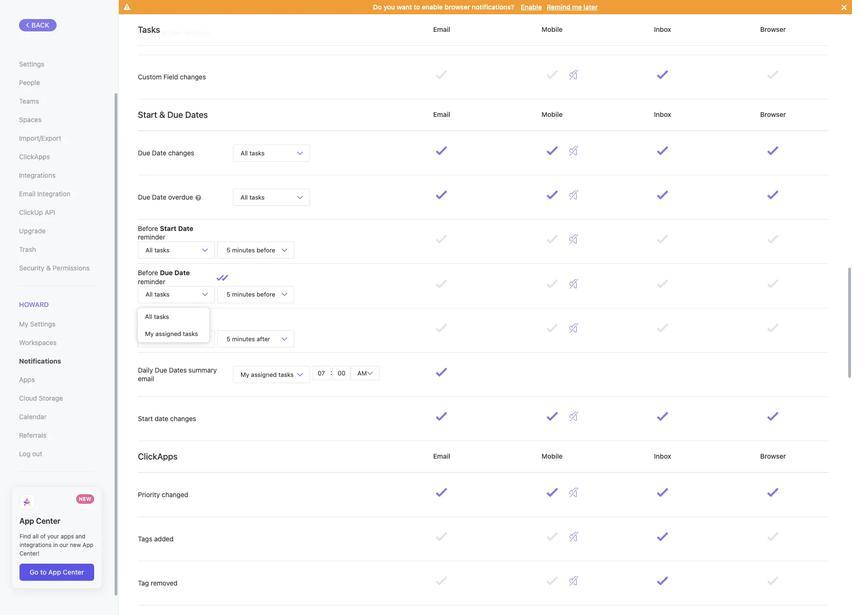 Task type: vqa. For each thing, say whether or not it's contained in the screenshot.
topmost overdue
yes



Task type: locate. For each thing, give the bounding box(es) containing it.
my settings
[[19, 320, 55, 328]]

1 vertical spatial &
[[46, 264, 51, 272]]

1 vertical spatial 5
[[227, 291, 230, 298]]

added
[[154, 535, 174, 543]]

center up your
[[36, 517, 60, 526]]

0 vertical spatial assigned
[[155, 330, 181, 338]]

changes down start & due dates at the left of page
[[168, 149, 194, 157]]

reminder
[[138, 233, 165, 241], [138, 278, 165, 286], [138, 322, 165, 330]]

1 vertical spatial assigned
[[251, 371, 277, 378]]

settings
[[19, 60, 44, 68], [30, 320, 55, 328]]

dates down custom field changes
[[185, 110, 208, 120]]

before for before start date reminder
[[138, 224, 158, 233]]

import/export
[[19, 134, 61, 142]]

0 vertical spatial &
[[159, 110, 165, 120]]

1 off image from the top
[[570, 26, 578, 35]]

log out link
[[19, 446, 95, 462]]

workspaces link
[[19, 335, 95, 351]]

app right "go"
[[48, 568, 61, 576]]

my
[[19, 320, 28, 328], [145, 330, 154, 338], [241, 371, 249, 378]]

0 horizontal spatial clickapps
[[19, 153, 50, 161]]

1 vertical spatial before
[[138, 269, 158, 277]]

before due date reminder
[[138, 269, 190, 286]]

tag removed
[[138, 579, 177, 587]]

all tasks
[[241, 149, 265, 157], [241, 193, 265, 201], [146, 246, 170, 254], [146, 291, 170, 298], [145, 313, 169, 320], [146, 335, 170, 343]]

center inside button
[[63, 568, 84, 576]]

remind
[[547, 3, 571, 11]]

& for security
[[46, 264, 51, 272]]

3 off image from the top
[[570, 235, 578, 244]]

all
[[241, 149, 248, 157], [241, 193, 248, 201], [146, 246, 153, 254], [146, 291, 153, 298], [145, 313, 152, 320], [146, 335, 153, 343]]

1 5 minutes before from the top
[[225, 246, 277, 254]]

log
[[19, 450, 30, 458]]

7 off image from the top
[[570, 576, 578, 586]]

reminder inside 'after overdue reminder'
[[138, 322, 165, 330]]

0 horizontal spatial assigned
[[155, 330, 181, 338]]

to right "go"
[[40, 568, 47, 576]]

tags
[[138, 535, 152, 543]]

0 vertical spatial my assigned tasks
[[145, 330, 198, 338]]

email integration link
[[19, 186, 95, 202]]

0 vertical spatial minutes
[[232, 246, 255, 254]]

browser for start & due dates
[[759, 110, 788, 118]]

center!
[[19, 550, 39, 557]]

3 minutes from the top
[[232, 335, 255, 343]]

0 vertical spatial 5 minutes before
[[225, 246, 277, 254]]

enable
[[422, 3, 443, 11]]

1 browser from the top
[[759, 25, 788, 33]]

app center
[[19, 517, 60, 526]]

1 vertical spatial dates
[[169, 366, 187, 374]]

cloud storage link
[[19, 391, 95, 407]]

clickapps down date
[[138, 452, 178, 462]]

integration
[[37, 190, 70, 198]]

2 horizontal spatial app
[[83, 542, 93, 549]]

browser
[[759, 25, 788, 33], [759, 110, 788, 118], [759, 452, 788, 460]]

2 vertical spatial inbox
[[652, 452, 673, 460]]

0 vertical spatial app
[[19, 517, 34, 526]]

1 vertical spatial before
[[257, 291, 275, 298]]

1 vertical spatial mobile
[[540, 110, 565, 118]]

1 vertical spatial start
[[160, 224, 176, 233]]

2 browser from the top
[[759, 110, 788, 118]]

2 inbox from the top
[[652, 110, 673, 118]]

5 off image from the top
[[570, 488, 578, 497]]

0 vertical spatial clickapps
[[19, 153, 50, 161]]

after overdue reminder
[[138, 313, 181, 330]]

priority changed
[[138, 491, 188, 499]]

start for date
[[138, 415, 153, 423]]

assigned
[[155, 330, 181, 338], [251, 371, 277, 378]]

0 vertical spatial browser
[[759, 25, 788, 33]]

3 browser from the top
[[759, 452, 788, 460]]

0 horizontal spatial center
[[36, 517, 60, 526]]

dates left summary
[[169, 366, 187, 374]]

teams
[[19, 97, 39, 105]]

app down and
[[83, 542, 93, 549]]

reminder inside before due date reminder
[[138, 278, 165, 286]]

changes for start date changes
[[170, 415, 196, 423]]

later
[[584, 3, 598, 11]]

1 vertical spatial overdue
[[155, 313, 181, 321]]

1 before from the top
[[138, 224, 158, 233]]

do
[[373, 3, 382, 11]]

workspaces
[[19, 339, 57, 347]]

0 horizontal spatial to
[[40, 568, 47, 576]]

1 vertical spatial reminder
[[138, 278, 165, 286]]

None text field
[[332, 366, 350, 381]]

priority
[[138, 491, 160, 499]]

3 5 from the top
[[227, 335, 230, 343]]

my down 5 minutes after
[[241, 371, 249, 378]]

my down after
[[145, 330, 154, 338]]

changes right date
[[170, 415, 196, 423]]

0 vertical spatial before
[[257, 246, 275, 254]]

inbox for start & due dates
[[652, 110, 673, 118]]

0 vertical spatial overdue
[[168, 193, 193, 201]]

1 vertical spatial inbox
[[652, 110, 673, 118]]

apps link
[[19, 372, 95, 388]]

1 mobile from the top
[[540, 25, 565, 33]]

1 horizontal spatial assigned
[[251, 371, 277, 378]]

1 horizontal spatial to
[[414, 3, 420, 11]]

0 horizontal spatial &
[[46, 264, 51, 272]]

email for start & due dates
[[432, 110, 452, 118]]

5 minutes before
[[225, 246, 277, 254], [225, 291, 277, 298]]

tag
[[138, 579, 149, 587]]

2 vertical spatial 5
[[227, 335, 230, 343]]

center
[[36, 517, 60, 526], [63, 568, 84, 576]]

clickup api
[[19, 208, 55, 216]]

assigned up daily due dates summary email
[[155, 330, 181, 338]]

date down before start date reminder
[[174, 269, 190, 277]]

security
[[19, 264, 44, 272]]

start
[[138, 110, 157, 120], [160, 224, 176, 233], [138, 415, 153, 423]]

inbox for clickapps
[[652, 452, 673, 460]]

1 horizontal spatial clickapps
[[138, 452, 178, 462]]

start down "due date overdue"
[[160, 224, 176, 233]]

3 mobile from the top
[[540, 452, 565, 460]]

0 vertical spatial 5
[[227, 246, 230, 254]]

start & due dates
[[138, 110, 208, 120]]

0 vertical spatial before
[[138, 224, 158, 233]]

0 vertical spatial reminder
[[138, 233, 165, 241]]

2 vertical spatial start
[[138, 415, 153, 423]]

2 before from the top
[[138, 269, 158, 277]]

1 vertical spatial center
[[63, 568, 84, 576]]

dates
[[185, 110, 208, 120], [169, 366, 187, 374]]

mobile
[[540, 25, 565, 33], [540, 110, 565, 118], [540, 452, 565, 460]]

minutes
[[232, 246, 255, 254], [232, 291, 255, 298], [232, 335, 255, 343]]

2 vertical spatial changes
[[170, 415, 196, 423]]

2 horizontal spatial my
[[241, 371, 249, 378]]

before inside before due date reminder
[[138, 269, 158, 277]]

1 horizontal spatial center
[[63, 568, 84, 576]]

clickapps up integrations on the top of the page
[[19, 153, 50, 161]]

apps
[[61, 533, 74, 540]]

go to app center
[[30, 568, 84, 576]]

date down start & due dates at the left of page
[[152, 149, 166, 157]]

off image for custom field changes
[[570, 70, 578, 79]]

2 vertical spatial app
[[48, 568, 61, 576]]

1 inbox from the top
[[652, 25, 673, 33]]

reminder inside before start date reminder
[[138, 233, 165, 241]]

cloud
[[19, 394, 37, 402]]

1 vertical spatial my assigned tasks
[[241, 371, 294, 378]]

1 vertical spatial browser
[[759, 110, 788, 118]]

new
[[79, 496, 91, 502]]

& for start
[[159, 110, 165, 120]]

3 off image from the top
[[570, 279, 578, 288]]

browser for clickapps
[[759, 452, 788, 460]]

app up find
[[19, 517, 34, 526]]

0 vertical spatial dates
[[185, 110, 208, 120]]

overdue up before start date reminder
[[168, 193, 193, 201]]

start down custom
[[138, 110, 157, 120]]

integrations link
[[19, 167, 95, 184]]

1 vertical spatial settings
[[30, 320, 55, 328]]

2 before from the top
[[257, 291, 275, 298]]

app
[[19, 517, 34, 526], [83, 542, 93, 549], [48, 568, 61, 576]]

clickapps
[[19, 153, 50, 161], [138, 452, 178, 462]]

upgrade
[[19, 227, 46, 235]]

center down new
[[63, 568, 84, 576]]

to right the want
[[414, 3, 420, 11]]

0 vertical spatial start
[[138, 110, 157, 120]]

start left date
[[138, 415, 153, 423]]

am
[[356, 369, 369, 377]]

overdue
[[168, 193, 193, 201], [155, 313, 181, 321]]

email inside email integration link
[[19, 190, 35, 198]]

reminder up before due date reminder
[[138, 233, 165, 241]]

1 vertical spatial clickapps
[[138, 452, 178, 462]]

1 horizontal spatial my
[[145, 330, 154, 338]]

spaces link
[[19, 112, 95, 128]]

1 vertical spatial changes
[[168, 149, 194, 157]]

& right security at the left top of the page
[[46, 264, 51, 272]]

reminder down after
[[138, 322, 165, 330]]

1 vertical spatial to
[[40, 568, 47, 576]]

reminder for start date
[[138, 233, 165, 241]]

clickapps link
[[19, 149, 95, 165]]

overdue right after
[[155, 313, 181, 321]]

you
[[384, 3, 395, 11]]

due
[[167, 110, 183, 120], [138, 149, 150, 157], [138, 193, 150, 201], [160, 269, 173, 277], [155, 366, 167, 374]]

changes right 'field'
[[180, 73, 206, 81]]

1 vertical spatial app
[[83, 542, 93, 549]]

None text field
[[312, 366, 331, 381]]

assigned down after
[[251, 371, 277, 378]]

before down before start date reminder
[[138, 269, 158, 277]]

go
[[30, 568, 38, 576]]

2 vertical spatial minutes
[[232, 335, 255, 343]]

import/export link
[[19, 130, 95, 146]]

date
[[155, 415, 168, 423]]

1 horizontal spatial app
[[48, 568, 61, 576]]

settings up people at the left of page
[[19, 60, 44, 68]]

1 minutes from the top
[[232, 246, 255, 254]]

1 reminder from the top
[[138, 233, 165, 241]]

date
[[152, 149, 166, 157], [152, 193, 166, 201], [178, 224, 193, 233], [174, 269, 190, 277]]

5
[[227, 246, 230, 254], [227, 291, 230, 298], [227, 335, 230, 343]]

before inside before start date reminder
[[138, 224, 158, 233]]

6 off image from the top
[[570, 532, 578, 542]]

0 vertical spatial inbox
[[652, 25, 673, 33]]

before down "due date overdue"
[[138, 224, 158, 233]]

off image
[[570, 146, 578, 156], [570, 190, 578, 200], [570, 279, 578, 288], [570, 412, 578, 421]]

2 5 from the top
[[227, 291, 230, 298]]

0 vertical spatial changes
[[180, 73, 206, 81]]

off image
[[570, 26, 578, 35], [570, 70, 578, 79], [570, 235, 578, 244], [570, 323, 578, 333], [570, 488, 578, 497], [570, 532, 578, 542], [570, 576, 578, 586]]

reminder up after
[[138, 278, 165, 286]]

1 off image from the top
[[570, 146, 578, 156]]

0 horizontal spatial my
[[19, 320, 28, 328]]

start date changes
[[138, 415, 196, 423]]

off image for priority changed
[[570, 488, 578, 497]]

0 vertical spatial mobile
[[540, 25, 565, 33]]

before
[[257, 246, 275, 254], [257, 291, 275, 298]]

permissions
[[53, 264, 90, 272]]

changes
[[180, 73, 206, 81], [168, 149, 194, 157], [170, 415, 196, 423]]

my down howard
[[19, 320, 28, 328]]

off image for tags added
[[570, 532, 578, 542]]

to
[[414, 3, 420, 11], [40, 568, 47, 576]]

2 vertical spatial browser
[[759, 452, 788, 460]]

2 reminder from the top
[[138, 278, 165, 286]]

1 horizontal spatial &
[[159, 110, 165, 120]]

date down "due date overdue"
[[178, 224, 193, 233]]

0 vertical spatial center
[[36, 517, 60, 526]]

minutes for after overdue reminder
[[232, 335, 255, 343]]

referrals
[[19, 431, 46, 440]]

due inside daily due dates summary email
[[155, 366, 167, 374]]

calendar link
[[19, 409, 95, 425]]

3 inbox from the top
[[652, 452, 673, 460]]

resolved
[[183, 28, 209, 37]]

& up due date changes on the top
[[159, 110, 165, 120]]

date up before start date reminder
[[152, 193, 166, 201]]

2 off image from the top
[[570, 70, 578, 79]]

2 vertical spatial mobile
[[540, 452, 565, 460]]

3 reminder from the top
[[138, 322, 165, 330]]

before
[[138, 224, 158, 233], [138, 269, 158, 277]]

2 vertical spatial reminder
[[138, 322, 165, 330]]

5 for before start date reminder
[[227, 246, 230, 254]]

2 off image from the top
[[570, 190, 578, 200]]

2 mobile from the top
[[540, 110, 565, 118]]

1 5 from the top
[[227, 246, 230, 254]]

1 vertical spatial 5 minutes before
[[225, 291, 277, 298]]

log out
[[19, 450, 42, 458]]

settings up workspaces
[[30, 320, 55, 328]]

1 vertical spatial minutes
[[232, 291, 255, 298]]



Task type: describe. For each thing, give the bounding box(es) containing it.
and
[[75, 533, 85, 540]]

5 minutes after
[[225, 335, 272, 343]]

4 off image from the top
[[570, 323, 578, 333]]

back
[[31, 21, 49, 29]]

after
[[257, 335, 270, 343]]

your
[[47, 533, 59, 540]]

0 vertical spatial settings
[[19, 60, 44, 68]]

clickapps inside clickapps "link"
[[19, 153, 50, 161]]

2 minutes from the top
[[232, 291, 255, 298]]

trash
[[19, 245, 36, 253]]

integrations
[[19, 171, 56, 179]]

security & permissions
[[19, 264, 90, 272]]

4 off image from the top
[[570, 412, 578, 421]]

howard's workspace
[[19, 28, 63, 46]]

mobile for tasks
[[540, 25, 565, 33]]

email integration
[[19, 190, 70, 198]]

0 horizontal spatial app
[[19, 517, 34, 526]]

before start date reminder
[[138, 224, 193, 241]]

changes for custom field changes
[[180, 73, 206, 81]]

our
[[59, 542, 68, 549]]

notifications link
[[19, 353, 95, 370]]

to inside "go to app center" button
[[40, 568, 47, 576]]

checklist
[[138, 28, 166, 37]]

clickup
[[19, 208, 43, 216]]

custom
[[138, 73, 162, 81]]

due date overdue
[[138, 193, 195, 201]]

find
[[19, 533, 31, 540]]

howard's
[[19, 28, 57, 37]]

off image for checklist item resolved
[[570, 26, 578, 35]]

notifications
[[19, 357, 61, 365]]

due inside before due date reminder
[[160, 269, 173, 277]]

people
[[19, 78, 40, 87]]

0 horizontal spatial my assigned tasks
[[145, 330, 198, 338]]

email for tasks
[[432, 25, 452, 33]]

inbox for tasks
[[652, 25, 673, 33]]

notifications?
[[472, 3, 514, 11]]

daily due dates summary email
[[138, 366, 217, 383]]

daily
[[138, 366, 153, 374]]

dates inside daily due dates summary email
[[169, 366, 187, 374]]

clickup api link
[[19, 204, 95, 221]]

summary
[[189, 366, 217, 374]]

1 before from the top
[[257, 246, 275, 254]]

checklist item resolved
[[138, 28, 209, 37]]

tasks
[[138, 24, 160, 34]]

5 for after overdue reminder
[[227, 335, 230, 343]]

browser for tasks
[[759, 25, 788, 33]]

me
[[572, 3, 582, 11]]

app inside button
[[48, 568, 61, 576]]

howard
[[19, 301, 49, 309]]

app inside find all of your apps and integrations in our new app center!
[[83, 542, 93, 549]]

enable
[[521, 3, 542, 11]]

workspace
[[19, 37, 63, 46]]

off image for tag removed
[[570, 576, 578, 586]]

integrations
[[19, 542, 52, 549]]

mobile for start & due dates
[[540, 110, 565, 118]]

:
[[331, 368, 332, 376]]

0 vertical spatial my
[[19, 320, 28, 328]]

email for clickapps
[[432, 452, 452, 460]]

custom field changes
[[138, 73, 206, 81]]

of
[[40, 533, 46, 540]]

reminder for due date
[[138, 278, 165, 286]]

1 horizontal spatial my assigned tasks
[[241, 371, 294, 378]]

1 vertical spatial my
[[145, 330, 154, 338]]

cloud storage
[[19, 394, 63, 402]]

spaces
[[19, 116, 42, 124]]

minutes for before start date reminder
[[232, 246, 255, 254]]

go to app center button
[[19, 564, 94, 581]]

field
[[163, 73, 178, 81]]

storage
[[39, 394, 63, 402]]

before for before due date reminder
[[138, 269, 158, 277]]

removed
[[151, 579, 177, 587]]

mobile for clickapps
[[540, 452, 565, 460]]

do you want to enable browser notifications? enable remind me later
[[373, 3, 598, 11]]

changed
[[162, 491, 188, 499]]

due date changes
[[138, 149, 194, 157]]

email
[[138, 375, 154, 383]]

back link
[[19, 19, 56, 31]]

trash link
[[19, 242, 95, 258]]

new
[[70, 542, 81, 549]]

in
[[53, 542, 58, 549]]

calendar
[[19, 413, 47, 421]]

start inside before start date reminder
[[160, 224, 176, 233]]

browser
[[445, 3, 470, 11]]

out
[[32, 450, 42, 458]]

2 5 minutes before from the top
[[225, 291, 277, 298]]

overdue inside 'after overdue reminder'
[[155, 313, 181, 321]]

all
[[33, 533, 39, 540]]

settings link
[[19, 56, 95, 72]]

tags added
[[138, 535, 174, 543]]

2 vertical spatial my
[[241, 371, 249, 378]]

api
[[45, 208, 55, 216]]

teams link
[[19, 93, 95, 109]]

start for &
[[138, 110, 157, 120]]

after
[[138, 313, 153, 321]]

referrals link
[[19, 428, 95, 444]]

0 vertical spatial to
[[414, 3, 420, 11]]

date inside before start date reminder
[[178, 224, 193, 233]]

people link
[[19, 75, 95, 91]]

date inside before due date reminder
[[174, 269, 190, 277]]

changes for due date changes
[[168, 149, 194, 157]]

upgrade link
[[19, 223, 95, 239]]



